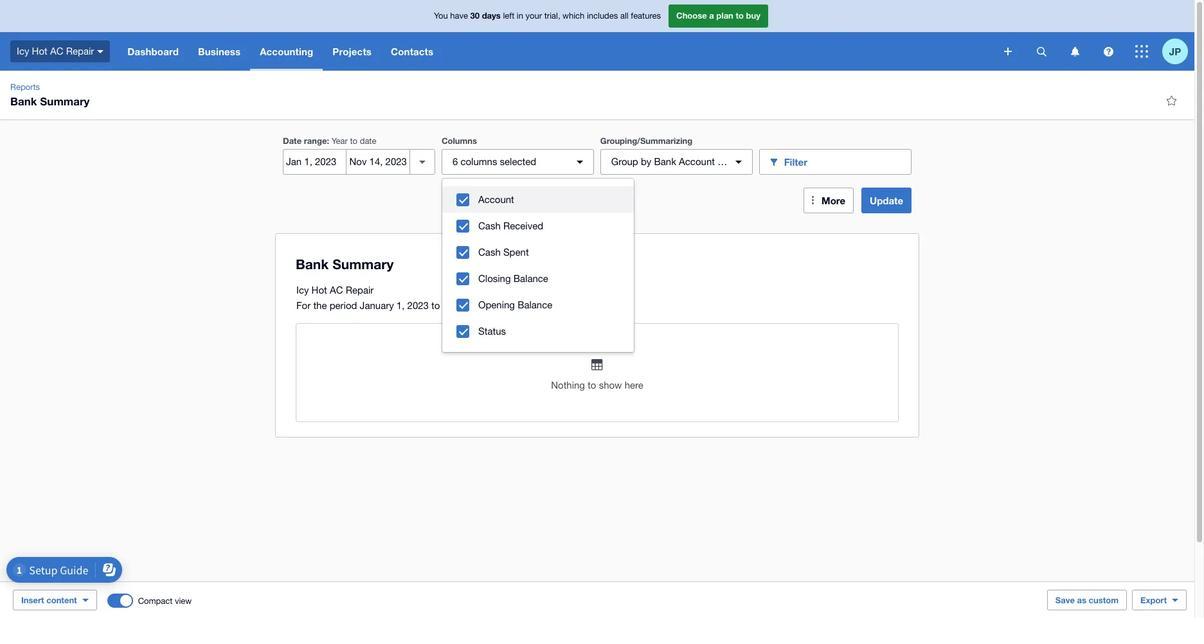 Task type: describe. For each thing, give the bounding box(es) containing it.
reports bank summary
[[10, 82, 90, 108]]

view
[[175, 597, 192, 606]]

contacts
[[391, 46, 434, 57]]

hot for icy hot ac repair
[[32, 46, 47, 56]]

cash spent button
[[443, 239, 634, 266]]

1 horizontal spatial svg image
[[1136, 45, 1149, 58]]

year
[[332, 136, 348, 146]]

update button
[[862, 188, 912, 214]]

reports link
[[5, 81, 45, 94]]

business
[[198, 46, 241, 57]]

date
[[360, 136, 377, 146]]

your
[[526, 11, 542, 21]]

banner containing jp
[[0, 0, 1195, 71]]

opening
[[479, 300, 515, 311]]

to inside icy hot ac repair for the period january 1, 2023 to november 14, 2023
[[432, 300, 440, 311]]

for
[[297, 300, 311, 311]]

closing
[[479, 273, 511, 284]]

2 2023 from the left
[[507, 300, 528, 311]]

balance for opening balance
[[518, 300, 553, 311]]

here
[[625, 380, 644, 391]]

bank inside reports bank summary
[[10, 95, 37, 108]]

period
[[330, 300, 357, 311]]

group by bank account type button
[[601, 149, 753, 175]]

update
[[870, 195, 904, 206]]

1 2023 from the left
[[408, 300, 429, 311]]

accounting button
[[250, 32, 323, 71]]

bank inside popup button
[[654, 156, 677, 167]]

jp button
[[1163, 32, 1195, 71]]

cash spent
[[479, 247, 529, 258]]

14,
[[490, 300, 504, 311]]

balance for closing balance
[[514, 273, 549, 284]]

opening balance button
[[443, 292, 634, 318]]

january
[[360, 300, 394, 311]]

repair for icy hot ac repair for the period january 1, 2023 to november 14, 2023
[[346, 285, 374, 296]]

trial,
[[545, 11, 561, 21]]

dashboard link
[[118, 32, 188, 71]]

Select start date field
[[284, 150, 346, 174]]

plan
[[717, 10, 734, 21]]

range
[[304, 136, 327, 146]]

compact view
[[138, 597, 192, 606]]

columns
[[442, 136, 477, 146]]

insert content button
[[13, 591, 97, 611]]

buy
[[747, 10, 761, 21]]

in
[[517, 11, 524, 21]]

Report title field
[[293, 250, 893, 280]]

navigation inside banner
[[118, 32, 996, 71]]

dashboard
[[128, 46, 179, 57]]

you have 30 days left in your trial, which includes all features
[[434, 10, 661, 21]]

nothing
[[551, 380, 585, 391]]

6
[[453, 156, 458, 167]]

columns
[[461, 156, 497, 167]]

icy for icy hot ac repair for the period january 1, 2023 to november 14, 2023
[[297, 285, 309, 296]]

content
[[46, 596, 77, 606]]

left
[[503, 11, 515, 21]]

which
[[563, 11, 585, 21]]

cash for cash spent
[[479, 247, 501, 258]]

days
[[482, 10, 501, 21]]

filter button
[[759, 149, 912, 175]]

export
[[1141, 596, 1168, 606]]

filter
[[785, 156, 808, 168]]

list of convenience dates image
[[410, 149, 435, 175]]

6 columns selected
[[453, 156, 537, 167]]

a
[[710, 10, 715, 21]]

icy hot ac repair
[[17, 46, 94, 56]]

november
[[443, 300, 488, 311]]

choose
[[677, 10, 707, 21]]

group by bank account type
[[612, 156, 738, 167]]

account inside popup button
[[679, 156, 715, 167]]

type
[[718, 156, 738, 167]]

reports
[[10, 82, 40, 92]]



Task type: vqa. For each thing, say whether or not it's contained in the screenshot.
AC in the "Icy Hot AC Repair For the period January 1, 2023 to November 14, 2023"
yes



Task type: locate. For each thing, give the bounding box(es) containing it.
2023
[[408, 300, 429, 311], [507, 300, 528, 311]]

choose a plan to buy
[[677, 10, 761, 21]]

Select end date field
[[347, 150, 410, 174]]

cash received button
[[443, 213, 634, 239]]

svg image inside the icy hot ac repair popup button
[[97, 50, 104, 53]]

hot
[[32, 46, 47, 56], [312, 285, 327, 296]]

2023 right 1,
[[408, 300, 429, 311]]

1 horizontal spatial hot
[[312, 285, 327, 296]]

0 horizontal spatial repair
[[66, 46, 94, 56]]

group containing account
[[443, 179, 634, 353]]

0 horizontal spatial bank
[[10, 95, 37, 108]]

grouping/summarizing
[[601, 136, 693, 146]]

icy up reports
[[17, 46, 29, 56]]

to
[[736, 10, 744, 21], [350, 136, 358, 146], [432, 300, 440, 311], [588, 380, 597, 391]]

ac
[[50, 46, 63, 56], [330, 285, 343, 296]]

1 vertical spatial account
[[479, 194, 515, 205]]

balance up 'opening balance' button
[[514, 273, 549, 284]]

1 vertical spatial hot
[[312, 285, 327, 296]]

jp
[[1170, 45, 1182, 57]]

bank down reports link
[[10, 95, 37, 108]]

business button
[[188, 32, 250, 71]]

bank
[[10, 95, 37, 108], [654, 156, 677, 167]]

0 vertical spatial hot
[[32, 46, 47, 56]]

navigation
[[118, 32, 996, 71]]

navigation containing dashboard
[[118, 32, 996, 71]]

1 horizontal spatial bank
[[654, 156, 677, 167]]

save as custom button
[[1048, 591, 1128, 611]]

account
[[679, 156, 715, 167], [479, 194, 515, 205]]

0 horizontal spatial svg image
[[1037, 47, 1047, 56]]

svg image
[[1136, 45, 1149, 58], [1037, 47, 1047, 56]]

30
[[471, 10, 480, 21]]

account inside button
[[479, 194, 515, 205]]

ac up period
[[330, 285, 343, 296]]

icy for icy hot ac repair
[[17, 46, 29, 56]]

1 vertical spatial ac
[[330, 285, 343, 296]]

ac for icy hot ac repair for the period january 1, 2023 to november 14, 2023
[[330, 285, 343, 296]]

repair up summary
[[66, 46, 94, 56]]

repair inside icy hot ac repair for the period january 1, 2023 to november 14, 2023
[[346, 285, 374, 296]]

0 horizontal spatial 2023
[[408, 300, 429, 311]]

accounting
[[260, 46, 313, 57]]

as
[[1078, 596, 1087, 606]]

0 vertical spatial bank
[[10, 95, 37, 108]]

summary
[[40, 95, 90, 108]]

insert
[[21, 596, 44, 606]]

the
[[314, 300, 327, 311]]

0 horizontal spatial ac
[[50, 46, 63, 56]]

2 cash from the top
[[479, 247, 501, 258]]

export button
[[1133, 591, 1187, 611]]

icy inside icy hot ac repair for the period january 1, 2023 to november 14, 2023
[[297, 285, 309, 296]]

more button
[[804, 188, 854, 214]]

spent
[[504, 247, 529, 258]]

1 horizontal spatial repair
[[346, 285, 374, 296]]

0 vertical spatial balance
[[514, 273, 549, 284]]

cash received
[[479, 221, 544, 232]]

insert content
[[21, 596, 77, 606]]

compact
[[138, 597, 173, 606]]

closing balance button
[[443, 266, 634, 292]]

0 vertical spatial account
[[679, 156, 715, 167]]

:
[[327, 136, 329, 146]]

save
[[1056, 596, 1075, 606]]

custom
[[1089, 596, 1119, 606]]

0 vertical spatial ac
[[50, 46, 63, 56]]

includes
[[587, 11, 618, 21]]

0 horizontal spatial icy
[[17, 46, 29, 56]]

cash
[[479, 221, 501, 232], [479, 247, 501, 258]]

ac inside popup button
[[50, 46, 63, 56]]

to inside date range : year to date
[[350, 136, 358, 146]]

projects button
[[323, 32, 381, 71]]

0 vertical spatial cash
[[479, 221, 501, 232]]

1,
[[397, 300, 405, 311]]

have
[[450, 11, 468, 21]]

you
[[434, 11, 448, 21]]

to left the buy
[[736, 10, 744, 21]]

to inside banner
[[736, 10, 744, 21]]

save as custom
[[1056, 596, 1119, 606]]

1 vertical spatial balance
[[518, 300, 553, 311]]

1 vertical spatial cash
[[479, 247, 501, 258]]

group
[[612, 156, 639, 167]]

ac for icy hot ac repair
[[50, 46, 63, 56]]

repair for icy hot ac repair
[[66, 46, 94, 56]]

contacts button
[[381, 32, 443, 71]]

svg image
[[1071, 47, 1080, 56], [1104, 47, 1114, 56], [1005, 48, 1012, 55], [97, 50, 104, 53]]

1 horizontal spatial account
[[679, 156, 715, 167]]

cash for cash received
[[479, 221, 501, 232]]

1 vertical spatial bank
[[654, 156, 677, 167]]

icy
[[17, 46, 29, 56], [297, 285, 309, 296]]

account up cash received
[[479, 194, 515, 205]]

cash inside button
[[479, 221, 501, 232]]

icy up for
[[297, 285, 309, 296]]

status
[[479, 326, 506, 337]]

1 vertical spatial icy
[[297, 285, 309, 296]]

2023 right 14,
[[507, 300, 528, 311]]

by
[[641, 156, 652, 167]]

closing balance
[[479, 273, 549, 284]]

banner
[[0, 0, 1195, 71]]

projects
[[333, 46, 372, 57]]

repair inside popup button
[[66, 46, 94, 56]]

cash up cash spent
[[479, 221, 501, 232]]

1 horizontal spatial ac
[[330, 285, 343, 296]]

cash left spent
[[479, 247, 501, 258]]

hot up the
[[312, 285, 327, 296]]

hot inside popup button
[[32, 46, 47, 56]]

received
[[504, 221, 544, 232]]

0 vertical spatial icy
[[17, 46, 29, 56]]

ac up reports bank summary
[[50, 46, 63, 56]]

icy inside popup button
[[17, 46, 29, 56]]

cash inside button
[[479, 247, 501, 258]]

list box containing account
[[443, 179, 634, 353]]

status button
[[443, 318, 634, 345]]

icy hot ac repair button
[[0, 32, 118, 71]]

bank right the by at top
[[654, 156, 677, 167]]

all
[[621, 11, 629, 21]]

1 horizontal spatial 2023
[[507, 300, 528, 311]]

balance
[[514, 273, 549, 284], [518, 300, 553, 311]]

features
[[631, 11, 661, 21]]

repair up period
[[346, 285, 374, 296]]

hot inside icy hot ac repair for the period january 1, 2023 to november 14, 2023
[[312, 285, 327, 296]]

account button
[[443, 187, 634, 213]]

to right year
[[350, 136, 358, 146]]

1 vertical spatial repair
[[346, 285, 374, 296]]

1 cash from the top
[[479, 221, 501, 232]]

1 horizontal spatial icy
[[297, 285, 309, 296]]

date
[[283, 136, 302, 146]]

balance down closing balance button
[[518, 300, 553, 311]]

0 vertical spatial repair
[[66, 46, 94, 56]]

ac inside icy hot ac repair for the period january 1, 2023 to november 14, 2023
[[330, 285, 343, 296]]

group
[[443, 179, 634, 353]]

account left type
[[679, 156, 715, 167]]

hot up reports
[[32, 46, 47, 56]]

list box
[[443, 179, 634, 353]]

nothing to show here
[[551, 380, 644, 391]]

to left show
[[588, 380, 597, 391]]

0 horizontal spatial account
[[479, 194, 515, 205]]

hot for icy hot ac repair for the period january 1, 2023 to november 14, 2023
[[312, 285, 327, 296]]

icy hot ac repair for the period january 1, 2023 to november 14, 2023
[[297, 285, 528, 311]]

more
[[822, 195, 846, 206]]

0 horizontal spatial hot
[[32, 46, 47, 56]]

to left november
[[432, 300, 440, 311]]

show
[[599, 380, 622, 391]]

selected
[[500, 156, 537, 167]]

opening balance
[[479, 300, 553, 311]]

date range : year to date
[[283, 136, 377, 146]]

add to favourites image
[[1159, 87, 1185, 113]]



